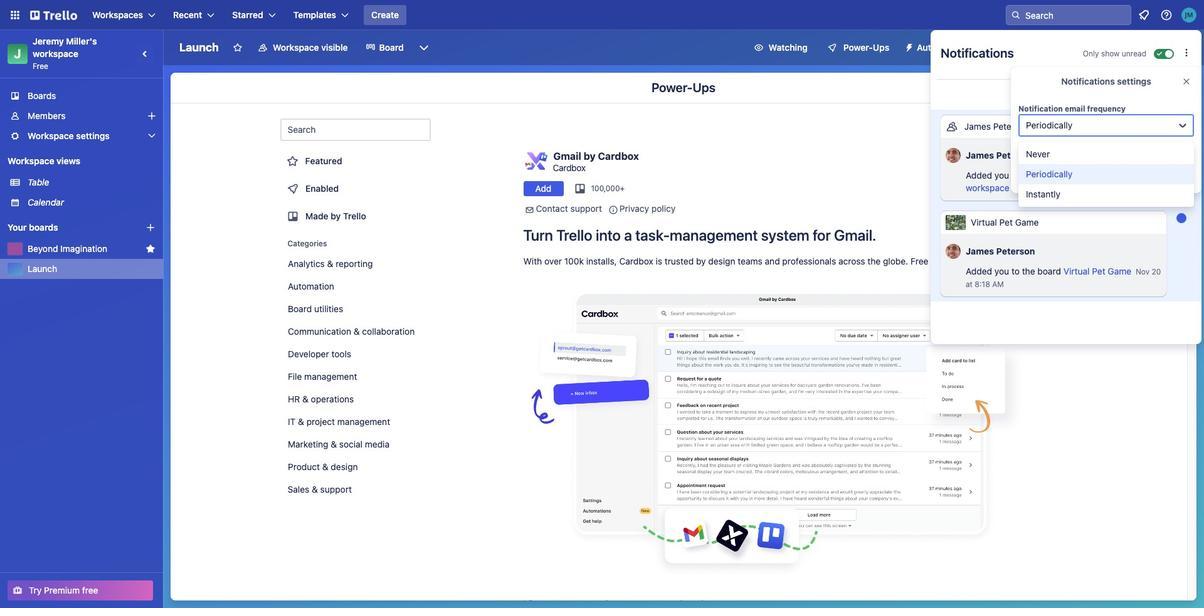 Task type: describe. For each thing, give the bounding box(es) containing it.
professionals
[[782, 256, 836, 267]]

& for analytics
[[327, 258, 333, 269]]

free
[[82, 585, 98, 596]]

hr & operations link
[[280, 390, 431, 410]]

only show unread
[[1083, 49, 1147, 58]]

notifications for notifications settings
[[1061, 76, 1115, 87]]

launch inside text field
[[179, 41, 219, 54]]

management inside it & project management link
[[337, 416, 390, 427]]

1 vertical spatial power-
[[652, 80, 693, 95]]

the for added you to the workspace
[[1022, 170, 1035, 181]]

workspace up admin
[[1038, 170, 1083, 181]]

communication & collaboration link
[[280, 322, 431, 342]]

automation button
[[900, 38, 972, 58]]

analytics
[[288, 258, 324, 269]]

create button
[[364, 5, 407, 25]]

0 notifications image
[[1137, 8, 1152, 23]]

clear all
[[1056, 42, 1090, 53]]

globe.
[[883, 256, 908, 267]]

primary element
[[0, 0, 1204, 30]]

1 vertical spatial design
[[331, 462, 358, 472]]

watching
[[769, 42, 808, 53]]

instantly
[[1026, 189, 1061, 199]]

customize views image
[[418, 41, 430, 54]]

100,000
[[591, 184, 620, 193]]

1 periodically from the top
[[1026, 120, 1073, 130]]

allow desktop notifications button
[[1019, 139, 1194, 159]]

by for gmail
[[584, 150, 596, 162]]

virtual pet game
[[971, 217, 1039, 228]]

james peterson's workspace link
[[966, 170, 1157, 193]]

email
[[1065, 104, 1085, 114]]

analytics & reporting
[[288, 258, 373, 269]]

product
[[288, 462, 320, 472]]

nov
[[1136, 267, 1150, 277]]

media
[[365, 439, 389, 450]]

automation link
[[280, 277, 431, 297]]

starred button
[[225, 5, 283, 25]]

james peterson for peterson's
[[966, 150, 1035, 161]]

0 vertical spatial pet
[[1000, 217, 1013, 228]]

1 vertical spatial pet
[[1092, 266, 1106, 277]]

& for it
[[298, 416, 304, 427]]

1 vertical spatial virtual
[[1064, 266, 1090, 277]]

j link
[[8, 44, 28, 64]]

am inside as an admin yesterday at 11:07 am
[[1131, 184, 1142, 193]]

admin
[[1036, 183, 1060, 193]]

enabled link
[[280, 176, 431, 201]]

it & project management link
[[280, 412, 431, 432]]

table link
[[28, 176, 156, 189]]

workspace navigation collapse icon image
[[137, 45, 154, 63]]

with over 100k installs, cardbox is trusted by design teams and professionals across the globe. free for personal use!
[[523, 256, 999, 267]]

Search field
[[1021, 6, 1131, 24]]

a
[[624, 226, 632, 244]]

you for workspace
[[995, 170, 1009, 181]]

0 vertical spatial virtual
[[971, 217, 997, 228]]

at inside "nov 20 at 8:18 am"
[[966, 280, 973, 289]]

james peterson (jamespeterson93) image
[[946, 146, 961, 165]]

Search text field
[[280, 119, 431, 141]]

& for sales
[[312, 484, 318, 495]]

contact
[[536, 203, 568, 214]]

management inside "file management" link
[[304, 371, 357, 382]]

jeremy
[[33, 36, 64, 46]]

settings for workspace settings
[[76, 130, 110, 141]]

8:18
[[975, 280, 990, 289]]

notification email frequency
[[1019, 104, 1126, 114]]

imagination
[[60, 243, 107, 254]]

all notification settings
[[1026, 164, 1119, 174]]

boards
[[29, 222, 58, 233]]

100,000 +
[[591, 184, 625, 193]]

back to home image
[[30, 5, 77, 25]]

installs,
[[586, 256, 617, 267]]

developer
[[288, 349, 329, 359]]

support inside 'link'
[[320, 484, 352, 495]]

collaboration
[[362, 326, 414, 337]]

featured
[[305, 156, 342, 166]]

calendar link
[[28, 196, 156, 209]]

privacy
[[620, 203, 649, 214]]

premium
[[44, 585, 80, 596]]

board utilities link
[[280, 299, 431, 319]]

jeremy miller (jeremymiller198) image
[[1182, 8, 1197, 23]]

show menu image
[[1181, 41, 1194, 54]]

power- inside "button"
[[844, 42, 873, 53]]

james peterson for pet
[[966, 246, 1035, 257]]

file
[[288, 371, 302, 382]]

it
[[288, 416, 295, 427]]

2 horizontal spatial workspace
[[1039, 121, 1082, 132]]

allow desktop notifications
[[1026, 144, 1135, 154]]

0 vertical spatial james peterson's workspace
[[965, 121, 1082, 132]]

0 vertical spatial management
[[670, 226, 758, 244]]

the for added you to the board virtual pet game
[[1022, 266, 1035, 277]]

added for added you to the workspace
[[966, 170, 992, 181]]

added you to the workspace
[[966, 170, 1085, 181]]

notifications settings
[[1061, 76, 1151, 87]]

your
[[8, 222, 27, 233]]

notification
[[1039, 164, 1084, 174]]

& for product
[[322, 462, 328, 472]]

communication
[[288, 326, 351, 337]]

beyond imagination link
[[28, 243, 140, 255]]

by for made
[[330, 211, 341, 221]]

try
[[29, 585, 42, 596]]

0 horizontal spatial peterson's
[[993, 121, 1036, 132]]

filters
[[994, 42, 1019, 53]]

0 horizontal spatial as
[[1012, 183, 1021, 193]]

launch link
[[28, 263, 156, 275]]

and
[[765, 256, 780, 267]]

an
[[1024, 183, 1033, 193]]

boards link
[[0, 86, 163, 106]]

clear all button
[[1051, 38, 1095, 58]]

personal
[[945, 256, 979, 267]]

example of the cardbox interface. image
[[523, 277, 1025, 583]]

1 vertical spatial james peterson's workspace
[[966, 170, 1157, 193]]

sm image
[[900, 38, 917, 55]]

social
[[339, 439, 362, 450]]

0 vertical spatial cardbox
[[598, 150, 639, 162]]

close popover image
[[1182, 77, 1192, 87]]

workspace for workspace settings
[[28, 130, 74, 141]]

virtual pet game link
[[1064, 266, 1132, 277]]

peterson for peterson's
[[996, 150, 1035, 161]]

nov 20 at 8:18 am
[[966, 267, 1161, 289]]

made by trello link
[[280, 204, 431, 229]]

1 horizontal spatial support
[[570, 203, 602, 214]]

20
[[1152, 267, 1161, 277]]

made by trello
[[305, 211, 366, 221]]

1 vertical spatial cardbox
[[553, 162, 586, 173]]

mark all as read
[[1136, 88, 1192, 98]]

1 sm image from the left
[[523, 204, 536, 216]]

starred
[[232, 9, 263, 20]]

marketing & social media
[[288, 439, 389, 450]]

to for board
[[1012, 266, 1020, 277]]

0 horizontal spatial for
[[813, 226, 831, 244]]

star or unstar board image
[[233, 43, 243, 53]]

mark all as read button
[[1136, 87, 1192, 100]]

sales
[[288, 484, 309, 495]]

system
[[761, 226, 810, 244]]



Task type: locate. For each thing, give the bounding box(es) containing it.
jeremy miller's workspace link
[[33, 36, 99, 59]]

100k
[[564, 256, 584, 267]]

peterson down the virtual pet game
[[996, 246, 1035, 257]]

0 vertical spatial james peterson
[[966, 150, 1035, 161]]

0 horizontal spatial support
[[320, 484, 352, 495]]

0 vertical spatial am
[[1131, 184, 1142, 193]]

yesterday
[[1065, 184, 1099, 193]]

marketing
[[288, 439, 328, 450]]

james peterson (jamespeterson93) image
[[946, 242, 961, 261]]

power-ups button
[[818, 38, 897, 58]]

1 vertical spatial game
[[1108, 266, 1132, 277]]

recent button
[[166, 5, 222, 25]]

support down product & design
[[320, 484, 352, 495]]

virtual right board
[[1064, 266, 1090, 277]]

0 vertical spatial design
[[708, 256, 735, 267]]

to for workspace
[[1012, 170, 1020, 181]]

file management link
[[280, 367, 431, 387]]

0 horizontal spatial all
[[1081, 42, 1090, 53]]

add board image
[[146, 223, 156, 233]]

board for board
[[379, 42, 404, 53]]

& right product
[[322, 462, 328, 472]]

workspace up the virtual pet game
[[966, 183, 1010, 193]]

1 vertical spatial notifications
[[1061, 76, 1115, 87]]

1 vertical spatial as
[[1012, 183, 1021, 193]]

all inside button
[[1156, 88, 1164, 98]]

Board name text field
[[173, 38, 225, 58]]

open information menu image
[[1160, 9, 1173, 21]]

templates button
[[286, 5, 356, 25]]

recent
[[173, 9, 202, 20]]

add button
[[523, 181, 564, 196]]

0 horizontal spatial by
[[330, 211, 341, 221]]

virtual
[[971, 217, 997, 228], [1064, 266, 1090, 277]]

the
[[1022, 170, 1035, 181], [868, 256, 881, 267], [1022, 266, 1035, 277]]

2 periodically from the top
[[1026, 169, 1073, 179]]

contact support
[[536, 203, 602, 214]]

board
[[379, 42, 404, 53], [288, 304, 312, 314]]

& down board utilities link
[[353, 326, 359, 337]]

board left utilities
[[288, 304, 312, 314]]

workspace inside jeremy miller's workspace free
[[33, 48, 78, 59]]

trello down enabled 'link' at the left of page
[[343, 211, 366, 221]]

workspace for workspace visible
[[273, 42, 319, 53]]

ups inside "button"
[[873, 42, 889, 53]]

0 vertical spatial added
[[966, 170, 992, 181]]

1 vertical spatial ups
[[693, 80, 716, 95]]

as left an
[[1012, 183, 1021, 193]]

periodically
[[1026, 120, 1073, 130], [1026, 169, 1073, 179]]

peterson up all on the top of page
[[996, 150, 1035, 161]]

at left 8:18
[[966, 280, 973, 289]]

categories
[[288, 239, 327, 248]]

added up 8:18
[[966, 266, 992, 277]]

periodically down notification
[[1026, 120, 1073, 130]]

workspace down members
[[28, 130, 74, 141]]

table
[[28, 177, 49, 188]]

2 sm image from the left
[[607, 204, 620, 216]]

workspace inside button
[[273, 42, 319, 53]]

board
[[1038, 266, 1061, 277]]

peterson's up 11:07
[[1114, 170, 1157, 181]]

settings up mark
[[1117, 76, 1151, 87]]

1 horizontal spatial peterson's
[[1114, 170, 1157, 181]]

& for communication
[[353, 326, 359, 337]]

free right the globe.
[[911, 256, 929, 267]]

am right 8:18
[[992, 280, 1004, 289]]

1 horizontal spatial power-
[[844, 42, 873, 53]]

1 horizontal spatial power-ups
[[844, 42, 889, 53]]

peterson
[[996, 150, 1035, 161], [996, 246, 1035, 257]]

share
[[1143, 42, 1167, 53]]

power-ups inside "button"
[[844, 42, 889, 53]]

at left 11:07
[[1101, 184, 1108, 193]]

read
[[1176, 88, 1192, 98]]

1 horizontal spatial design
[[708, 256, 735, 267]]

0 vertical spatial as
[[1166, 88, 1174, 98]]

& inside 'link'
[[312, 484, 318, 495]]

0 horizontal spatial trello
[[343, 211, 366, 221]]

policy
[[652, 203, 676, 214]]

1 vertical spatial am
[[992, 280, 1004, 289]]

1 vertical spatial periodically
[[1026, 169, 1073, 179]]

0 horizontal spatial notifications
[[941, 46, 1014, 60]]

2 peterson from the top
[[996, 246, 1035, 257]]

0 vertical spatial all
[[1081, 42, 1090, 53]]

workspace down templates
[[273, 42, 319, 53]]

hr
[[288, 394, 300, 405]]

1 vertical spatial added
[[966, 266, 992, 277]]

1 peterson from the top
[[996, 150, 1035, 161]]

0 vertical spatial settings
[[1117, 76, 1151, 87]]

automation inside button
[[917, 42, 965, 53]]

1 horizontal spatial pet
[[1092, 266, 1106, 277]]

add
[[535, 183, 552, 194]]

you
[[995, 170, 1009, 181], [995, 266, 1009, 277]]

0 horizontal spatial design
[[331, 462, 358, 472]]

to right use!
[[1012, 266, 1020, 277]]

james peterson's workspace
[[965, 121, 1082, 132], [966, 170, 1157, 193]]

2 vertical spatial management
[[337, 416, 390, 427]]

1 vertical spatial to
[[1012, 266, 1020, 277]]

you left all on the top of page
[[995, 170, 1009, 181]]

0 vertical spatial peterson's
[[993, 121, 1036, 132]]

privacy policy
[[620, 203, 676, 214]]

your boards with 2 items element
[[8, 220, 127, 235]]

workspace up table
[[8, 156, 54, 166]]

unread
[[1122, 49, 1147, 58]]

0 horizontal spatial power-ups
[[652, 80, 716, 95]]

free right j link
[[33, 61, 48, 71]]

0 vertical spatial power-
[[844, 42, 873, 53]]

1 vertical spatial management
[[304, 371, 357, 382]]

1 horizontal spatial all
[[1156, 88, 1164, 98]]

& right sales
[[312, 484, 318, 495]]

you right personal at the right top of page
[[995, 266, 1009, 277]]

settings
[[1117, 76, 1151, 87], [76, 130, 110, 141], [1086, 164, 1119, 174]]

game down instantly
[[1015, 217, 1039, 228]]

by right gmail
[[584, 150, 596, 162]]

workspaces button
[[85, 5, 163, 25]]

0 horizontal spatial sm image
[[523, 204, 536, 216]]

at inside as an admin yesterday at 11:07 am
[[1101, 184, 1108, 193]]

workspace
[[273, 42, 319, 53], [28, 130, 74, 141], [8, 156, 54, 166], [1038, 170, 1083, 181]]

0 vertical spatial power-ups
[[844, 42, 889, 53]]

0 horizontal spatial free
[[33, 61, 48, 71]]

members link
[[0, 106, 163, 126]]

only
[[1083, 49, 1099, 58]]

1 vertical spatial trello
[[556, 226, 592, 244]]

contact support link
[[536, 203, 602, 214]]

workspace inside dropdown button
[[28, 130, 74, 141]]

search image
[[1011, 10, 1021, 20]]

board for board utilities
[[288, 304, 312, 314]]

0 vertical spatial game
[[1015, 217, 1039, 228]]

operations
[[311, 394, 354, 405]]

james peterson down the virtual pet game
[[966, 246, 1035, 257]]

workspace inside james peterson's workspace
[[966, 183, 1010, 193]]

free inside jeremy miller's workspace free
[[33, 61, 48, 71]]

workspace visible button
[[250, 38, 355, 58]]

notifications for notifications
[[941, 46, 1014, 60]]

1 vertical spatial automation
[[288, 281, 334, 292]]

& right analytics
[[327, 258, 333, 269]]

trello up 100k
[[556, 226, 592, 244]]

1 vertical spatial you
[[995, 266, 1009, 277]]

sm image down "100,000 +"
[[607, 204, 620, 216]]

boards
[[28, 90, 56, 101]]

share button
[[1126, 38, 1175, 58]]

all right the clear at the right
[[1081, 42, 1090, 53]]

2 to from the top
[[1012, 266, 1020, 277]]

1 horizontal spatial notifications
[[1061, 76, 1115, 87]]

settings inside workspace settings dropdown button
[[76, 130, 110, 141]]

1 vertical spatial launch
[[28, 263, 57, 274]]

0 horizontal spatial pet
[[1000, 217, 1013, 228]]

peterson's
[[993, 121, 1036, 132], [1114, 170, 1157, 181]]

launch down beyond
[[28, 263, 57, 274]]

power-
[[844, 42, 873, 53], [652, 80, 693, 95]]

1 horizontal spatial for
[[931, 256, 942, 267]]

pet down added you to the workspace at the right top of the page
[[1000, 217, 1013, 228]]

management down the hr & operations link
[[337, 416, 390, 427]]

0 vertical spatial workspace
[[33, 48, 78, 59]]

sm image
[[523, 204, 536, 216], [607, 204, 620, 216]]

jeremy miller (jeremymiller198) image
[[1104, 39, 1122, 56]]

support down 100,000
[[570, 203, 602, 214]]

all inside button
[[1081, 42, 1090, 53]]

0 vertical spatial for
[[813, 226, 831, 244]]

1 you from the top
[[995, 170, 1009, 181]]

trusted
[[665, 256, 694, 267]]

to left all on the top of page
[[1012, 170, 1020, 181]]

workspaces
[[92, 9, 143, 20]]

added left all on the top of page
[[966, 170, 992, 181]]

calendar
[[28, 197, 64, 208]]

&
[[327, 258, 333, 269], [353, 326, 359, 337], [302, 394, 308, 405], [298, 416, 304, 427], [330, 439, 337, 450], [322, 462, 328, 472], [312, 484, 318, 495]]

settings down allow desktop notifications button
[[1086, 164, 1119, 174]]

notifications down the search icon
[[941, 46, 1014, 60]]

james peterson up added you to the workspace at the right top of the page
[[966, 150, 1035, 161]]

2 vertical spatial cardbox
[[619, 256, 653, 267]]

tools
[[331, 349, 351, 359]]

added for added you to the board virtual pet game
[[966, 266, 992, 277]]

game
[[1015, 217, 1039, 228], [1108, 266, 1132, 277]]

sm image down add button
[[523, 204, 536, 216]]

& for hr
[[302, 394, 308, 405]]

views
[[56, 156, 80, 166]]

1 to from the top
[[1012, 170, 1020, 181]]

am right 11:07
[[1131, 184, 1142, 193]]

design left teams
[[708, 256, 735, 267]]

0 horizontal spatial am
[[992, 280, 1004, 289]]

workspace views
[[8, 156, 80, 166]]

1 vertical spatial peterson's
[[1114, 170, 1157, 181]]

cardbox down gmail
[[553, 162, 586, 173]]

0 vertical spatial to
[[1012, 170, 1020, 181]]

0 vertical spatial at
[[1101, 184, 1108, 193]]

& right it
[[298, 416, 304, 427]]

2 vertical spatial settings
[[1086, 164, 1119, 174]]

1 horizontal spatial workspace
[[966, 183, 1010, 193]]

teams
[[738, 256, 763, 267]]

workspace down notification email frequency
[[1039, 121, 1082, 132]]

management up trusted
[[670, 226, 758, 244]]

notifications
[[941, 46, 1014, 60], [1061, 76, 1115, 87]]

all
[[1026, 164, 1036, 174]]

never
[[1026, 149, 1050, 159]]

workspace settings button
[[0, 126, 163, 146]]

use!
[[982, 256, 999, 267]]

all for clear
[[1081, 42, 1090, 53]]

0 horizontal spatial workspace
[[33, 48, 78, 59]]

2 james peterson from the top
[[966, 246, 1035, 257]]

by right made in the top of the page
[[330, 211, 341, 221]]

cardbox
[[598, 150, 639, 162], [553, 162, 586, 173], [619, 256, 653, 267]]

all for mark
[[1156, 88, 1164, 98]]

templates
[[293, 9, 336, 20]]

to
[[1012, 170, 1020, 181], [1012, 266, 1020, 277]]

file management
[[288, 371, 357, 382]]

free
[[33, 61, 48, 71], [911, 256, 929, 267]]

0 vertical spatial support
[[570, 203, 602, 214]]

2 you from the top
[[995, 266, 1009, 277]]

by inside gmail by cardbox cardbox
[[584, 150, 596, 162]]

management up operations
[[304, 371, 357, 382]]

1 vertical spatial all
[[1156, 88, 1164, 98]]

& inside "link"
[[327, 258, 333, 269]]

as left read
[[1166, 88, 1174, 98]]

0 vertical spatial periodically
[[1026, 120, 1073, 130]]

power-ups
[[844, 42, 889, 53], [652, 80, 716, 95]]

pet left nov
[[1092, 266, 1106, 277]]

mark
[[1136, 88, 1153, 98]]

cardbox up +
[[598, 150, 639, 162]]

1 vertical spatial settings
[[76, 130, 110, 141]]

privacy policy link
[[620, 203, 676, 214]]

the up an
[[1022, 170, 1035, 181]]

1 james peterson from the top
[[966, 150, 1035, 161]]

virtual up use!
[[971, 217, 997, 228]]

workspace visible
[[273, 42, 348, 53]]

design
[[708, 256, 735, 267], [331, 462, 358, 472]]

visible
[[321, 42, 348, 53]]

2 vertical spatial workspace
[[966, 183, 1010, 193]]

settings inside "all notification settings" link
[[1086, 164, 1119, 174]]

+
[[620, 184, 625, 193]]

0 horizontal spatial virtual
[[971, 217, 997, 228]]

the left board
[[1022, 266, 1035, 277]]

settings for notifications settings
[[1117, 76, 1151, 87]]

1 horizontal spatial at
[[1101, 184, 1108, 193]]

clear
[[1056, 42, 1078, 53]]

1 horizontal spatial trello
[[556, 226, 592, 244]]

0 vertical spatial peterson
[[996, 150, 1035, 161]]

for left james peterson (jamespeterson93) icon
[[931, 256, 942, 267]]

1 added from the top
[[966, 170, 992, 181]]

notifications down the only
[[1061, 76, 1115, 87]]

developer tools link
[[280, 344, 431, 364]]

launch down recent popup button
[[179, 41, 219, 54]]

sales & support
[[288, 484, 352, 495]]

james inside james peterson's workspace
[[1085, 170, 1111, 181]]

0 vertical spatial free
[[33, 61, 48, 71]]

1 vertical spatial board
[[288, 304, 312, 314]]

as inside button
[[1166, 88, 1174, 98]]

1 vertical spatial for
[[931, 256, 942, 267]]

2 added from the top
[[966, 266, 992, 277]]

am inside "nov 20 at 8:18 am"
[[992, 280, 1004, 289]]

gmail by cardbox cardbox
[[553, 150, 639, 173]]

1 vertical spatial workspace
[[1039, 121, 1082, 132]]

peterson's down notification
[[993, 121, 1036, 132]]

design down the marketing & social media
[[331, 462, 358, 472]]

for up professionals
[[813, 226, 831, 244]]

1 horizontal spatial am
[[1131, 184, 1142, 193]]

all right mark
[[1156, 88, 1164, 98]]

added you to the board virtual pet game
[[966, 266, 1132, 277]]

1 vertical spatial james peterson
[[966, 246, 1035, 257]]

workspace for workspace views
[[8, 156, 54, 166]]

0 vertical spatial ups
[[873, 42, 889, 53]]

1 vertical spatial power-ups
[[652, 80, 716, 95]]

board left customize views icon
[[379, 42, 404, 53]]

your boards
[[8, 222, 58, 233]]

1 horizontal spatial ups
[[873, 42, 889, 53]]

1 vertical spatial at
[[966, 280, 973, 289]]

watching button
[[746, 38, 815, 58]]

2 horizontal spatial by
[[696, 256, 706, 267]]

1 vertical spatial support
[[320, 484, 352, 495]]

0 horizontal spatial power-
[[652, 80, 693, 95]]

settings down members link
[[76, 130, 110, 141]]

& left the social
[[330, 439, 337, 450]]

1 horizontal spatial automation
[[917, 42, 965, 53]]

support
[[570, 203, 602, 214], [320, 484, 352, 495]]

peterson for pet
[[996, 246, 1035, 257]]

pet
[[1000, 217, 1013, 228], [1092, 266, 1106, 277]]

1 horizontal spatial board
[[379, 42, 404, 53]]

members
[[28, 110, 66, 121]]

1 horizontal spatial free
[[911, 256, 929, 267]]

0 horizontal spatial game
[[1015, 217, 1039, 228]]

peterson's inside james peterson's workspace
[[1114, 170, 1157, 181]]

& for marketing
[[330, 439, 337, 450]]

cardbox left is
[[619, 256, 653, 267]]

you for board
[[995, 266, 1009, 277]]

0 vertical spatial trello
[[343, 211, 366, 221]]

enabled
[[305, 183, 339, 194]]

analytics & reporting link
[[280, 254, 431, 274]]

& right hr
[[302, 394, 308, 405]]

0 horizontal spatial board
[[288, 304, 312, 314]]

0 vertical spatial you
[[995, 170, 1009, 181]]

0 horizontal spatial ups
[[693, 80, 716, 95]]

game left nov
[[1108, 266, 1132, 277]]

the left the globe.
[[868, 256, 881, 267]]

periodically up admin
[[1026, 169, 1073, 179]]

workspace down jeremy
[[33, 48, 78, 59]]

0 vertical spatial automation
[[917, 42, 965, 53]]

starred icon image
[[146, 244, 156, 254]]

1 vertical spatial by
[[330, 211, 341, 221]]

1 vertical spatial free
[[911, 256, 929, 267]]

0 vertical spatial board
[[379, 42, 404, 53]]

by right trusted
[[696, 256, 706, 267]]

show
[[1101, 49, 1120, 58]]

utilities
[[314, 304, 343, 314]]



Task type: vqa. For each thing, say whether or not it's contained in the screenshot.
Make template sm icon
no



